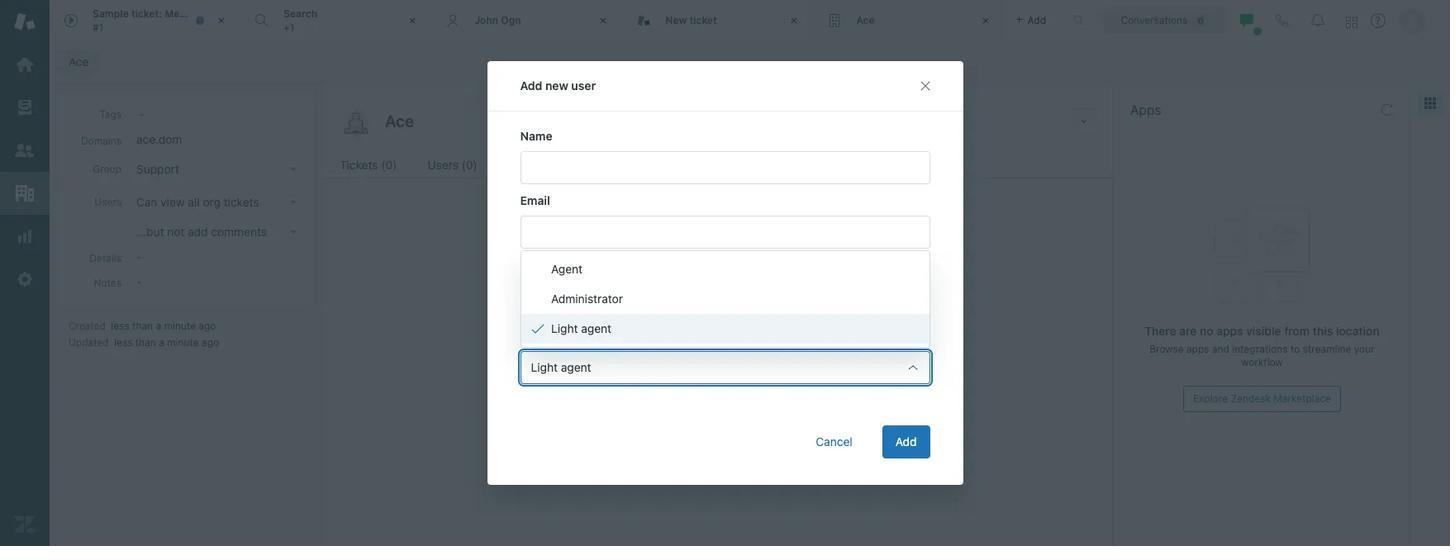 Task type: locate. For each thing, give the bounding box(es) containing it.
reporting image
[[14, 226, 36, 247]]

2 tab from the left
[[241, 0, 431, 41]]

add left new
[[520, 78, 542, 93]]

(0)
[[381, 158, 397, 172], [462, 158, 477, 172]]

light
[[551, 321, 578, 335], [531, 360, 558, 374]]

minute
[[164, 320, 196, 332], [167, 336, 199, 349]]

users inside users (0) link
[[428, 158, 459, 172]]

0 horizontal spatial close image
[[213, 12, 230, 29]]

tickets
[[224, 195, 259, 209]]

cancel button
[[803, 426, 866, 459]]

support button
[[131, 158, 303, 181]]

2 close image from the left
[[595, 12, 612, 29]]

your
[[1354, 343, 1375, 355], [698, 378, 727, 396]]

1 horizontal spatial your
[[1354, 343, 1375, 355]]

light down staff at the bottom
[[551, 321, 578, 335]]

(0) left related
[[462, 158, 477, 172]]

1 arrow down image from the top
[[290, 168, 297, 171]]

than right created
[[132, 320, 153, 332]]

close image left new in the top of the page
[[595, 12, 612, 29]]

1 horizontal spatial (0)
[[462, 158, 477, 172]]

1 vertical spatial add
[[895, 435, 917, 449]]

explore
[[1193, 392, 1228, 405]]

light down role
[[531, 360, 558, 374]]

your down location
[[1354, 343, 1375, 355]]

0 vertical spatial your
[[1354, 343, 1375, 355]]

tickets
[[340, 158, 378, 172]]

(0) right tickets
[[381, 158, 397, 172]]

1 (0) from the left
[[381, 158, 397, 172]]

2 (0) from the left
[[462, 158, 477, 172]]

users right tickets (0) link
[[428, 158, 459, 172]]

None text field
[[380, 108, 1065, 133]]

less
[[111, 320, 129, 332], [114, 336, 133, 349]]

1 vertical spatial light
[[531, 360, 558, 374]]

user
[[571, 78, 596, 93], [563, 281, 587, 295]]

role list box
[[520, 250, 930, 348]]

close image
[[404, 12, 421, 29], [786, 12, 803, 29], [977, 12, 994, 29]]

light inside popup button
[[531, 360, 558, 374]]

(0) for users (0)
[[462, 158, 477, 172]]

meet
[[165, 8, 189, 20]]

close image right "the"
[[213, 12, 230, 29]]

0 vertical spatial light
[[551, 321, 578, 335]]

tab
[[50, 0, 241, 41], [241, 0, 431, 41]]

light agent
[[551, 321, 611, 335], [531, 360, 591, 374]]

domains
[[81, 135, 121, 147]]

close image inside ace tab
[[977, 12, 994, 29]]

close image inside john ogn tab
[[595, 12, 612, 29]]

0 vertical spatial users
[[428, 158, 459, 172]]

details
[[89, 252, 121, 264]]

+1
[[284, 21, 294, 33]]

0 horizontal spatial add
[[520, 78, 542, 93]]

administrator option
[[521, 284, 929, 314]]

add right cancel
[[895, 435, 917, 449]]

end user
[[540, 281, 587, 295]]

close image for new ticket
[[786, 12, 803, 29]]

light agent option
[[521, 314, 929, 344]]

0 vertical spatial agent
[[581, 321, 611, 335]]

tab containing sample ticket: meet the ticket
[[50, 0, 241, 41]]

1 tab from the left
[[50, 0, 241, 41]]

member
[[569, 304, 613, 318]]

arrow down image down arrow down image
[[290, 231, 297, 234]]

users for users
[[94, 196, 121, 208]]

0 horizontal spatial apps
[[1187, 343, 1209, 355]]

the
[[192, 8, 208, 20]]

main element
[[0, 0, 50, 546]]

ticket
[[210, 8, 238, 20], [689, 14, 717, 26]]

light agent down role
[[531, 360, 591, 374]]

2 arrow down image from the top
[[290, 231, 297, 234]]

admin image
[[14, 269, 36, 290]]

1 vertical spatial arrow down image
[[290, 231, 297, 234]]

apps up and
[[1216, 324, 1243, 338]]

conversations
[[1121, 14, 1188, 26]]

this
[[1313, 324, 1333, 338]]

john
[[474, 14, 498, 26]]

ticket right new in the top of the page
[[689, 14, 717, 26]]

0 horizontal spatial users
[[94, 196, 121, 208]]

sample ticket: meet the ticket #1
[[93, 8, 238, 33]]

ticket right "the"
[[210, 8, 238, 20]]

(0) for tickets (0)
[[381, 158, 397, 172]]

less right updated
[[114, 336, 133, 349]]

light inside option
[[551, 321, 578, 335]]

light agent down staff member
[[551, 321, 611, 335]]

cancel
[[816, 435, 852, 449]]

your inside there are no apps visible from this location browse apps and integrations to streamline your workflow
[[1354, 343, 1375, 355]]

notes
[[94, 277, 121, 289]]

1 horizontal spatial add
[[895, 435, 917, 449]]

user down the agent
[[563, 281, 587, 295]]

agent
[[581, 321, 611, 335], [561, 360, 591, 374]]

than
[[132, 320, 153, 332], [135, 336, 156, 349]]

0 vertical spatial apps
[[1216, 324, 1243, 338]]

a
[[156, 320, 161, 332], [159, 336, 164, 349]]

related link
[[507, 156, 550, 178]]

agent
[[551, 262, 582, 276]]

1 vertical spatial your
[[698, 378, 727, 396]]

user type
[[520, 258, 574, 272]]

agent down staff member
[[561, 360, 591, 374]]

0 vertical spatial arrow down image
[[290, 168, 297, 171]]

users
[[428, 158, 459, 172], [94, 196, 121, 208]]

no
[[1200, 324, 1213, 338]]

unlock
[[648, 378, 694, 396]]

0 horizontal spatial close image
[[404, 12, 421, 29]]

ticket:
[[131, 8, 162, 20]]

1 horizontal spatial ticket
[[689, 14, 717, 26]]

1 vertical spatial minute
[[167, 336, 199, 349]]

tickets (0)
[[340, 158, 397, 172]]

apps down no
[[1187, 343, 1209, 355]]

0 vertical spatial light agent
[[551, 321, 611, 335]]

than right updated
[[135, 336, 156, 349]]

name
[[520, 129, 552, 143]]

ace tab
[[813, 0, 1004, 41]]

to
[[1291, 343, 1300, 355]]

1 vertical spatial light agent
[[531, 360, 591, 374]]

0 horizontal spatial ticket
[[210, 8, 238, 20]]

0 vertical spatial ago
[[199, 320, 216, 332]]

1 horizontal spatial close image
[[595, 12, 612, 29]]

less right created
[[111, 320, 129, 332]]

close image
[[213, 12, 230, 29], [595, 12, 612, 29]]

1 vertical spatial agent
[[561, 360, 591, 374]]

streamline
[[1303, 343, 1351, 355]]

2 horizontal spatial close image
[[977, 12, 994, 29]]

created
[[69, 320, 106, 332]]

1 vertical spatial users
[[94, 196, 121, 208]]

a right updated
[[159, 336, 164, 349]]

arrow down image
[[290, 168, 297, 171], [290, 231, 297, 234]]

agent down member
[[581, 321, 611, 335]]

ago
[[199, 320, 216, 332], [202, 336, 219, 349]]

apps
[[1216, 324, 1243, 338], [1187, 343, 1209, 355]]

your right unlock
[[698, 378, 727, 396]]

user
[[520, 258, 546, 272]]

1 close image from the left
[[213, 12, 230, 29]]

unlock your potential
[[648, 378, 788, 396]]

visible
[[1246, 324, 1281, 338]]

type
[[549, 258, 574, 272]]

0 vertical spatial add
[[520, 78, 542, 93]]

add new user dialog
[[487, 61, 963, 485]]

1 horizontal spatial close image
[[786, 12, 803, 29]]

agent inside option
[[581, 321, 611, 335]]

ticket inside tab
[[689, 14, 717, 26]]

user right new
[[571, 78, 596, 93]]

arrow down image inside support button
[[290, 168, 297, 171]]

light agent inside popup button
[[531, 360, 591, 374]]

arrow down image up arrow down image
[[290, 168, 297, 171]]

1 horizontal spatial users
[[428, 158, 459, 172]]

1 horizontal spatial apps
[[1216, 324, 1243, 338]]

conversations button
[[1103, 7, 1225, 33]]

get started image
[[14, 54, 36, 75]]

add
[[520, 78, 542, 93], [895, 435, 917, 449]]

1 vertical spatial apps
[[1187, 343, 1209, 355]]

org
[[203, 195, 221, 209]]

3 close image from the left
[[977, 12, 994, 29]]

add
[[188, 225, 208, 239]]

arrow down image inside ...but not add comments button
[[290, 231, 297, 234]]

add inside button
[[895, 435, 917, 449]]

close image inside new ticket tab
[[786, 12, 803, 29]]

users down "group"
[[94, 196, 121, 208]]

a right created
[[156, 320, 161, 332]]

can view all org tickets
[[136, 195, 259, 209]]

arrow down image
[[290, 201, 297, 204]]

2 close image from the left
[[786, 12, 803, 29]]

group
[[93, 163, 121, 175]]

0 horizontal spatial (0)
[[381, 158, 397, 172]]



Task type: describe. For each thing, give the bounding box(es) containing it.
can view all org tickets button
[[131, 191, 303, 214]]

ace.dom
[[136, 132, 182, 146]]

apps
[[1130, 102, 1161, 117]]

zendesk products image
[[1346, 16, 1358, 28]]

browse
[[1150, 343, 1184, 355]]

tickets (0) link
[[340, 156, 400, 178]]

users (0) link
[[428, 156, 480, 178]]

agent option
[[521, 254, 929, 284]]

0 vertical spatial than
[[132, 320, 153, 332]]

add for add new user
[[520, 78, 542, 93]]

created less than a minute ago updated less than a minute ago
[[69, 320, 219, 349]]

1 vertical spatial than
[[135, 336, 156, 349]]

1 vertical spatial ago
[[202, 336, 219, 349]]

marketplace
[[1274, 392, 1331, 405]]

administrator
[[551, 292, 623, 306]]

0 horizontal spatial your
[[698, 378, 727, 396]]

ticket inside sample ticket: meet the ticket #1
[[210, 8, 238, 20]]

and
[[1212, 343, 1229, 355]]

secondary element
[[50, 45, 1450, 78]]

zendesk support image
[[14, 11, 36, 32]]

- field
[[132, 104, 302, 122]]

explore zendesk marketplace button
[[1183, 386, 1341, 412]]

integrations
[[1232, 343, 1288, 355]]

ace
[[856, 14, 875, 26]]

new
[[665, 14, 687, 26]]

explore zendesk marketplace
[[1193, 392, 1331, 405]]

1 vertical spatial a
[[159, 336, 164, 349]]

zendesk image
[[14, 514, 36, 535]]

zendesk
[[1231, 392, 1271, 405]]

updated
[[69, 336, 109, 349]]

add new user
[[520, 78, 596, 93]]

view
[[161, 195, 185, 209]]

john ogn tab
[[431, 0, 622, 41]]

staff
[[540, 304, 566, 318]]

icon_org image
[[340, 108, 373, 141]]

potential
[[731, 378, 788, 396]]

comments
[[211, 225, 267, 239]]

0 vertical spatial user
[[571, 78, 596, 93]]

location
[[1336, 324, 1380, 338]]

search +1
[[284, 8, 317, 33]]

light agent button
[[520, 351, 930, 384]]

sample
[[93, 8, 129, 20]]

new ticket
[[665, 14, 717, 26]]

there are no apps visible from this location browse apps and integrations to streamline your workflow
[[1145, 324, 1380, 369]]

close modal image
[[918, 79, 932, 93]]

are
[[1179, 324, 1197, 338]]

tab containing search
[[241, 0, 431, 41]]

close image for ace
[[977, 12, 994, 29]]

there
[[1145, 324, 1176, 338]]

search
[[284, 8, 317, 20]]

users (0)
[[428, 158, 477, 172]]

end
[[540, 281, 560, 295]]

#1
[[93, 21, 103, 33]]

new
[[545, 78, 568, 93]]

1 close image from the left
[[404, 12, 421, 29]]

...but
[[136, 225, 164, 239]]

get help image
[[1371, 13, 1386, 28]]

tags
[[99, 108, 121, 121]]

customers image
[[14, 140, 36, 161]]

add for add
[[895, 435, 917, 449]]

apps image
[[1424, 97, 1437, 110]]

not
[[167, 225, 185, 239]]

new ticket tab
[[622, 0, 813, 41]]

tabs tab list
[[50, 0, 1056, 41]]

workflow
[[1241, 356, 1283, 369]]

views image
[[14, 97, 36, 118]]

can
[[136, 195, 157, 209]]

role
[[520, 329, 544, 343]]

1 vertical spatial user
[[563, 281, 587, 295]]

email
[[520, 193, 550, 207]]

Name field
[[520, 151, 930, 184]]

staff member
[[540, 304, 613, 318]]

related
[[507, 158, 550, 172]]

...but not add comments button
[[131, 221, 303, 244]]

arrow down image for support
[[290, 168, 297, 171]]

all
[[188, 195, 200, 209]]

0 vertical spatial a
[[156, 320, 161, 332]]

1 vertical spatial less
[[114, 336, 133, 349]]

light agent inside option
[[551, 321, 611, 335]]

0 vertical spatial less
[[111, 320, 129, 332]]

agent inside popup button
[[561, 360, 591, 374]]

ogn
[[501, 14, 521, 26]]

0 vertical spatial minute
[[164, 320, 196, 332]]

from
[[1284, 324, 1310, 338]]

...but not add comments
[[136, 225, 267, 239]]

users for users (0)
[[428, 158, 459, 172]]

arrow down image for ...but not add comments
[[290, 231, 297, 234]]

john ogn
[[474, 14, 521, 26]]

Email field
[[520, 216, 930, 249]]

support
[[136, 162, 179, 176]]

organizations image
[[14, 183, 36, 204]]

add button
[[882, 426, 930, 459]]



Task type: vqa. For each thing, say whether or not it's contained in the screenshot.
the Add your team
no



